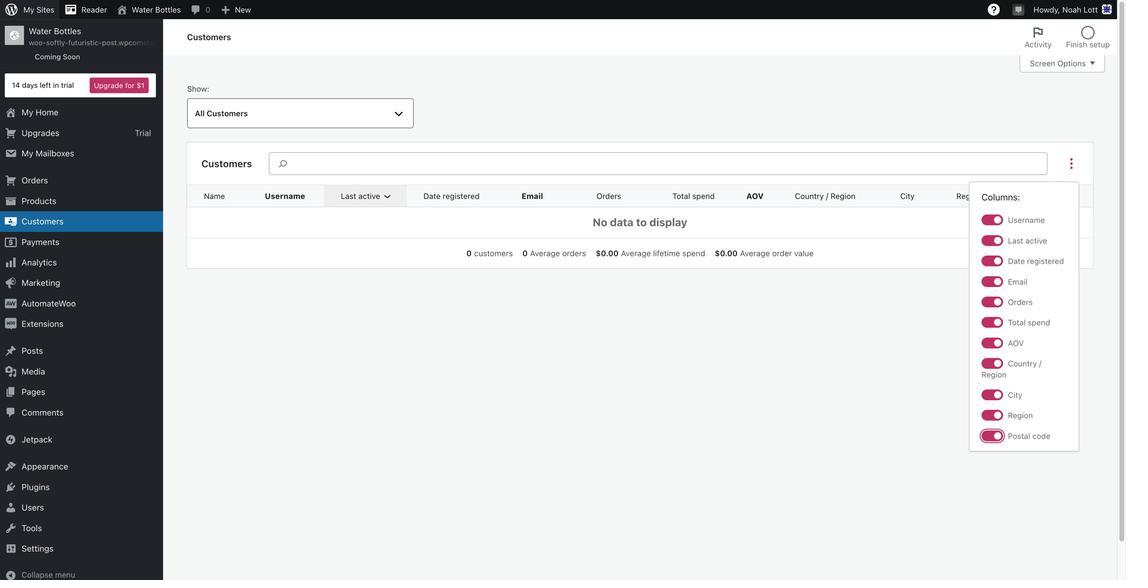 Task type: describe. For each thing, give the bounding box(es) containing it.
0 horizontal spatial aov
[[747, 192, 764, 201]]

customers inside the main menu navigation
[[22, 217, 64, 227]]

activity button
[[1018, 19, 1060, 55]]

date registered button
[[417, 186, 501, 207]]

menu
[[55, 571, 75, 580]]

$0.00 for $0.00 average lifetime spend
[[596, 249, 619, 258]]

total spend button
[[642, 186, 730, 207]]

products
[[22, 196, 56, 206]]

orders button
[[566, 186, 636, 207]]

show :
[[187, 84, 209, 93]]

upgrade for $1 button
[[90, 78, 149, 93]]

new
[[235, 5, 251, 14]]

no data to display
[[593, 216, 688, 229]]

aov inside 'columns:' menu
[[1009, 339, 1025, 348]]

pages
[[22, 387, 45, 397]]

average for average order value
[[741, 249, 771, 258]]

users link
[[0, 498, 163, 519]]

days
[[22, 81, 38, 90]]

my mailboxes link
[[0, 143, 163, 164]]

howdy, noah lott
[[1034, 5, 1099, 14]]

country / region button
[[788, 186, 878, 207]]

tools
[[22, 524, 42, 534]]

my sites link
[[0, 0, 59, 19]]

media
[[22, 367, 45, 377]]

orders inside 'columns:' menu
[[1009, 298, 1033, 307]]

water bottles woo-softly-futuristic-post.wpcomstaging.com coming soon
[[29, 26, 185, 61]]

howdy,
[[1034, 5, 1061, 14]]

collapse
[[22, 571, 53, 580]]

reader link
[[59, 0, 112, 19]]

marketing link
[[0, 273, 163, 294]]

toolbar navigation
[[0, 0, 1118, 22]]

section containing 0
[[462, 248, 819, 259]]

my for my sites
[[23, 5, 34, 14]]

last inside button
[[341, 192, 357, 201]]

value
[[795, 249, 814, 258]]

date registered inside button
[[424, 192, 480, 201]]

finish setup button
[[1060, 19, 1118, 55]]

columns: menu
[[975, 187, 1075, 447]]

water bottles
[[132, 5, 181, 14]]

appearance link
[[0, 457, 163, 478]]

postal code
[[1009, 432, 1051, 441]]

14 days left in trial
[[12, 81, 74, 90]]

date inside 'columns:' menu
[[1009, 257, 1026, 266]]

jetpack link
[[0, 430, 163, 450]]

last active button
[[334, 186, 402, 207]]

bottles for water bottles woo-softly-futuristic-post.wpcomstaging.com coming soon
[[54, 26, 81, 36]]

orders inside orders button
[[597, 192, 622, 201]]

customers up name button
[[202, 158, 252, 170]]

city button
[[894, 186, 937, 207]]

trial
[[61, 81, 74, 90]]

$0.00 average lifetime spend
[[596, 249, 706, 258]]

payments
[[22, 237, 59, 247]]

$1
[[137, 81, 145, 90]]

active inside last active button
[[359, 192, 380, 201]]

water for water bottles woo-softly-futuristic-post.wpcomstaging.com coming soon
[[29, 26, 52, 36]]

email inside 'columns:' menu
[[1009, 277, 1028, 286]]

activity
[[1025, 40, 1052, 49]]

setup
[[1090, 40, 1111, 49]]

analytics
[[22, 258, 57, 268]]

all
[[195, 109, 205, 118]]

country / region inside 'columns:' menu
[[982, 359, 1042, 379]]

/ inside country / region
[[1040, 359, 1042, 368]]

my mailboxes
[[22, 148, 74, 158]]

region inside button
[[831, 192, 856, 201]]

marketing
[[22, 278, 60, 288]]

14
[[12, 81, 20, 90]]

my sites
[[23, 5, 54, 14]]

options
[[1058, 59, 1087, 68]]

screen options button
[[1020, 55, 1106, 73]]

0 for 0
[[206, 5, 210, 14]]

in
[[53, 81, 59, 90]]

date registered inside 'columns:' menu
[[1009, 257, 1065, 266]]

choose which values to display image
[[1065, 157, 1079, 171]]

plugins link
[[0, 478, 163, 498]]

finish
[[1067, 40, 1088, 49]]

registered inside date registered button
[[443, 192, 480, 201]]

upgrade
[[94, 81, 123, 90]]

city inside 'columns:' menu
[[1009, 391, 1023, 400]]

my home
[[22, 107, 59, 117]]

total inside 'columns:' menu
[[1009, 318, 1026, 327]]

0 vertical spatial email
[[522, 192, 544, 201]]

finish setup
[[1067, 40, 1111, 49]]

post.wpcomstaging.com
[[102, 39, 185, 47]]

soon
[[63, 52, 80, 61]]

trial
[[135, 128, 151, 138]]

settings
[[22, 544, 54, 554]]

spend inside button
[[693, 192, 715, 201]]

:
[[207, 84, 209, 93]]

active inside 'columns:' menu
[[1026, 236, 1048, 245]]

my for my mailboxes
[[22, 148, 33, 158]]

registered inside 'columns:' menu
[[1028, 257, 1065, 266]]

extensions
[[22, 319, 64, 329]]

settings link
[[0, 539, 163, 560]]

$0.00 average order value
[[715, 249, 814, 258]]



Task type: locate. For each thing, give the bounding box(es) containing it.
/ inside button
[[827, 192, 829, 201]]

0 horizontal spatial active
[[359, 192, 380, 201]]

0 vertical spatial country
[[795, 192, 824, 201]]

water inside water bottles woo-softly-futuristic-post.wpcomstaging.com coming soon
[[29, 26, 52, 36]]

water
[[132, 5, 153, 14], [29, 26, 52, 36]]

1 vertical spatial total spend
[[1009, 318, 1051, 327]]

0 customers
[[467, 249, 513, 258]]

1 horizontal spatial 0
[[467, 249, 472, 258]]

water bottles link
[[112, 0, 186, 19]]

tab list containing activity
[[1018, 19, 1118, 55]]

0 vertical spatial last active
[[341, 192, 380, 201]]

1 horizontal spatial date registered
[[1009, 257, 1065, 266]]

0 link
[[186, 0, 215, 19]]

bottles inside toolbar navigation
[[155, 5, 181, 14]]

city inside button
[[901, 192, 915, 201]]

bottles
[[155, 5, 181, 14], [54, 26, 81, 36]]

futuristic-
[[68, 39, 102, 47]]

order
[[773, 249, 793, 258]]

0 horizontal spatial bottles
[[54, 26, 81, 36]]

columns:
[[982, 192, 1021, 202]]

1 horizontal spatial bottles
[[155, 5, 181, 14]]

average for average orders
[[531, 249, 560, 258]]

bottles for water bottles
[[155, 5, 181, 14]]

0 vertical spatial country / region
[[795, 192, 856, 201]]

tools link
[[0, 519, 163, 539]]

0 horizontal spatial total
[[673, 192, 691, 201]]

name
[[204, 192, 225, 201]]

customers up payments
[[22, 217, 64, 227]]

reader
[[81, 5, 107, 14]]

0 horizontal spatial orders
[[22, 176, 48, 186]]

average for average lifetime spend
[[621, 249, 651, 258]]

comments link
[[0, 403, 163, 423]]

1 horizontal spatial registered
[[1028, 257, 1065, 266]]

0 vertical spatial city
[[901, 192, 915, 201]]

0 vertical spatial total
[[673, 192, 691, 201]]

1 horizontal spatial city
[[1009, 391, 1023, 400]]

spend
[[693, 192, 715, 201], [683, 249, 706, 258], [1028, 318, 1051, 327]]

products link
[[0, 191, 163, 212]]

country inside country / region
[[1009, 359, 1038, 368]]

0 right customers
[[523, 249, 528, 258]]

postal
[[1009, 432, 1031, 441]]

date inside button
[[424, 192, 441, 201]]

3 average from the left
[[741, 249, 771, 258]]

0 horizontal spatial username
[[265, 192, 305, 201]]

tab list
[[1018, 19, 1118, 55]]

1 vertical spatial city
[[1009, 391, 1023, 400]]

1 horizontal spatial email
[[1009, 277, 1028, 286]]

orders
[[22, 176, 48, 186], [597, 192, 622, 201], [1009, 298, 1033, 307]]

0 horizontal spatial last
[[341, 192, 357, 201]]

1 average from the left
[[531, 249, 560, 258]]

0 horizontal spatial last active
[[341, 192, 380, 201]]

appearance
[[22, 462, 68, 472]]

customers down the 0 link
[[187, 32, 231, 42]]

last inside 'columns:' menu
[[1009, 236, 1024, 245]]

1 vertical spatial email
[[1009, 277, 1028, 286]]

1 horizontal spatial average
[[621, 249, 651, 258]]

0 horizontal spatial water
[[29, 26, 52, 36]]

1 horizontal spatial active
[[1026, 236, 1048, 245]]

main menu navigation
[[0, 19, 185, 581]]

1 vertical spatial water
[[29, 26, 52, 36]]

average left lifetime
[[621, 249, 651, 258]]

my left the home
[[22, 107, 33, 117]]

data
[[610, 216, 634, 229]]

lott
[[1084, 5, 1099, 14]]

0 vertical spatial registered
[[443, 192, 480, 201]]

0 vertical spatial /
[[827, 192, 829, 201]]

water for water bottles
[[132, 5, 153, 14]]

all customers
[[195, 109, 248, 118]]

name button
[[197, 186, 247, 207]]

0 horizontal spatial 0
[[206, 5, 210, 14]]

1 vertical spatial country / region
[[982, 359, 1042, 379]]

0 vertical spatial water
[[132, 5, 153, 14]]

screen options
[[1031, 59, 1087, 68]]

0 horizontal spatial average
[[531, 249, 560, 258]]

0 horizontal spatial email
[[522, 192, 544, 201]]

total spend inside 'columns:' menu
[[1009, 318, 1051, 327]]

2 vertical spatial orders
[[1009, 298, 1033, 307]]

orders inside 'orders' link
[[22, 176, 48, 186]]

0 horizontal spatial $0.00
[[596, 249, 619, 258]]

$0.00 down the no
[[596, 249, 619, 258]]

left
[[40, 81, 51, 90]]

1 vertical spatial registered
[[1028, 257, 1065, 266]]

1 vertical spatial last active
[[1009, 236, 1048, 245]]

media link
[[0, 362, 163, 382]]

1 horizontal spatial country
[[1009, 359, 1038, 368]]

country inside button
[[795, 192, 824, 201]]

region button
[[950, 186, 1004, 207]]

2 vertical spatial my
[[22, 148, 33, 158]]

screen
[[1031, 59, 1056, 68]]

0 vertical spatial username
[[265, 192, 305, 201]]

my
[[23, 5, 34, 14], [22, 107, 33, 117], [22, 148, 33, 158]]

0 vertical spatial date registered
[[424, 192, 480, 201]]

region inside button
[[957, 192, 982, 201]]

region
[[831, 192, 856, 201], [957, 192, 982, 201], [982, 370, 1007, 379], [1009, 411, 1034, 420]]

analytics link
[[0, 253, 163, 273]]

1 horizontal spatial water
[[132, 5, 153, 14]]

1 vertical spatial active
[[1026, 236, 1048, 245]]

0 vertical spatial active
[[359, 192, 380, 201]]

0 vertical spatial last
[[341, 192, 357, 201]]

2 $0.00 from the left
[[715, 249, 738, 258]]

users
[[22, 503, 44, 513]]

collapse menu button
[[0, 566, 163, 581]]

0 inside toolbar navigation
[[206, 5, 210, 14]]

my down the upgrades
[[22, 148, 33, 158]]

0 vertical spatial spend
[[693, 192, 715, 201]]

average
[[531, 249, 560, 258], [621, 249, 651, 258], [741, 249, 771, 258]]

1 vertical spatial country
[[1009, 359, 1038, 368]]

0 horizontal spatial /
[[827, 192, 829, 201]]

country / region inside button
[[795, 192, 856, 201]]

last active inside button
[[341, 192, 380, 201]]

aov
[[747, 192, 764, 201], [1009, 339, 1025, 348]]

1 vertical spatial total
[[1009, 318, 1026, 327]]

1 vertical spatial aov
[[1009, 339, 1025, 348]]

column header
[[1008, 186, 1094, 207]]

customers inside dropdown button
[[207, 109, 248, 118]]

$0.00 left order
[[715, 249, 738, 258]]

1 vertical spatial /
[[1040, 359, 1042, 368]]

notification image
[[1014, 4, 1024, 14]]

2 horizontal spatial 0
[[523, 249, 528, 258]]

code
[[1033, 432, 1051, 441]]

1 vertical spatial orders
[[597, 192, 622, 201]]

0 vertical spatial date
[[424, 192, 441, 201]]

orders
[[563, 249, 587, 258]]

water up post.wpcomstaging.com
[[132, 5, 153, 14]]

lifetime
[[654, 249, 681, 258]]

1 horizontal spatial aov
[[1009, 339, 1025, 348]]

total spend inside button
[[673, 192, 715, 201]]

my inside toolbar navigation
[[23, 5, 34, 14]]

spend inside 'columns:' menu
[[1028, 318, 1051, 327]]

0 horizontal spatial total spend
[[673, 192, 715, 201]]

automatewoo
[[22, 299, 76, 309]]

softly-
[[46, 39, 68, 47]]

1 vertical spatial username
[[1009, 216, 1046, 225]]

0 left customers
[[467, 249, 472, 258]]

username inside 'columns:' menu
[[1009, 216, 1046, 225]]

1 $0.00 from the left
[[596, 249, 619, 258]]

0 vertical spatial orders
[[22, 176, 48, 186]]

collapse menu
[[22, 571, 75, 580]]

mailboxes
[[36, 148, 74, 158]]

username
[[265, 192, 305, 201], [1009, 216, 1046, 225]]

1 horizontal spatial country / region
[[982, 359, 1042, 379]]

date
[[424, 192, 441, 201], [1009, 257, 1026, 266]]

1 horizontal spatial total spend
[[1009, 318, 1051, 327]]

customers link
[[0, 212, 163, 232]]

sites
[[37, 5, 54, 14]]

/
[[827, 192, 829, 201], [1040, 359, 1042, 368]]

1 vertical spatial date registered
[[1009, 257, 1065, 266]]

coming
[[35, 52, 61, 61]]

posts
[[22, 346, 43, 356]]

$0.00 for $0.00 average order value
[[715, 249, 738, 258]]

0 vertical spatial total spend
[[673, 192, 715, 201]]

0
[[206, 5, 210, 14], [467, 249, 472, 258], [523, 249, 528, 258]]

1 horizontal spatial username
[[1009, 216, 1046, 225]]

total inside button
[[673, 192, 691, 201]]

last active inside 'columns:' menu
[[1009, 236, 1048, 245]]

0 horizontal spatial registered
[[443, 192, 480, 201]]

posts link
[[0, 341, 163, 362]]

water up woo-
[[29, 26, 52, 36]]

1 vertical spatial bottles
[[54, 26, 81, 36]]

1 horizontal spatial /
[[1040, 359, 1042, 368]]

bottles inside water bottles woo-softly-futuristic-post.wpcomstaging.com coming soon
[[54, 26, 81, 36]]

0 left new link
[[206, 5, 210, 14]]

total
[[673, 192, 691, 201], [1009, 318, 1026, 327]]

extensions link
[[0, 314, 163, 335]]

0 vertical spatial bottles
[[155, 5, 181, 14]]

0 horizontal spatial country
[[795, 192, 824, 201]]

1 vertical spatial spend
[[683, 249, 706, 258]]

home
[[36, 107, 59, 117]]

1 vertical spatial date
[[1009, 257, 1026, 266]]

jetpack
[[22, 435, 52, 445]]

0 vertical spatial aov
[[747, 192, 764, 201]]

section
[[462, 248, 819, 259]]

my for my home
[[22, 107, 33, 117]]

1 vertical spatial last
[[1009, 236, 1024, 245]]

0 for 0 customers
[[467, 249, 472, 258]]

1 horizontal spatial last
[[1009, 236, 1024, 245]]

1 horizontal spatial date
[[1009, 257, 1026, 266]]

2 horizontal spatial orders
[[1009, 298, 1033, 307]]

plugins
[[22, 483, 50, 493]]

water inside toolbar navigation
[[132, 5, 153, 14]]

last active
[[341, 192, 380, 201], [1009, 236, 1048, 245]]

country
[[795, 192, 824, 201], [1009, 359, 1038, 368]]

to
[[637, 216, 647, 229]]

noah
[[1063, 5, 1082, 14]]

1 horizontal spatial last active
[[1009, 236, 1048, 245]]

orders link
[[0, 171, 163, 191]]

active
[[359, 192, 380, 201], [1026, 236, 1048, 245]]

registered
[[443, 192, 480, 201], [1028, 257, 1065, 266]]

bottles up softly-
[[54, 26, 81, 36]]

2 average from the left
[[621, 249, 651, 258]]

2 vertical spatial spend
[[1028, 318, 1051, 327]]

average left orders
[[531, 249, 560, 258]]

0 horizontal spatial date registered
[[424, 192, 480, 201]]

0 horizontal spatial date
[[424, 192, 441, 201]]

payments link
[[0, 232, 163, 253]]

comments
[[22, 408, 64, 418]]

region inside country / region
[[982, 370, 1007, 379]]

1 horizontal spatial total
[[1009, 318, 1026, 327]]

my left sites on the top left of the page
[[23, 5, 34, 14]]

0 horizontal spatial city
[[901, 192, 915, 201]]

no
[[593, 216, 608, 229]]

all customers button
[[187, 99, 414, 129]]

bottles left the 0 link
[[155, 5, 181, 14]]

automatewoo link
[[0, 294, 163, 314]]

customers right all
[[207, 109, 248, 118]]

1 horizontal spatial $0.00
[[715, 249, 738, 258]]

0 vertical spatial my
[[23, 5, 34, 14]]

upgrade for $1
[[94, 81, 145, 90]]

for
[[125, 81, 135, 90]]

new link
[[215, 0, 256, 19]]

1 horizontal spatial orders
[[597, 192, 622, 201]]

2 horizontal spatial average
[[741, 249, 771, 258]]

0 for 0 average orders
[[523, 249, 528, 258]]

0 horizontal spatial country / region
[[795, 192, 856, 201]]

1 vertical spatial my
[[22, 107, 33, 117]]

average left order
[[741, 249, 771, 258]]



Task type: vqa. For each thing, say whether or not it's contained in the screenshot.
the left Orders
yes



